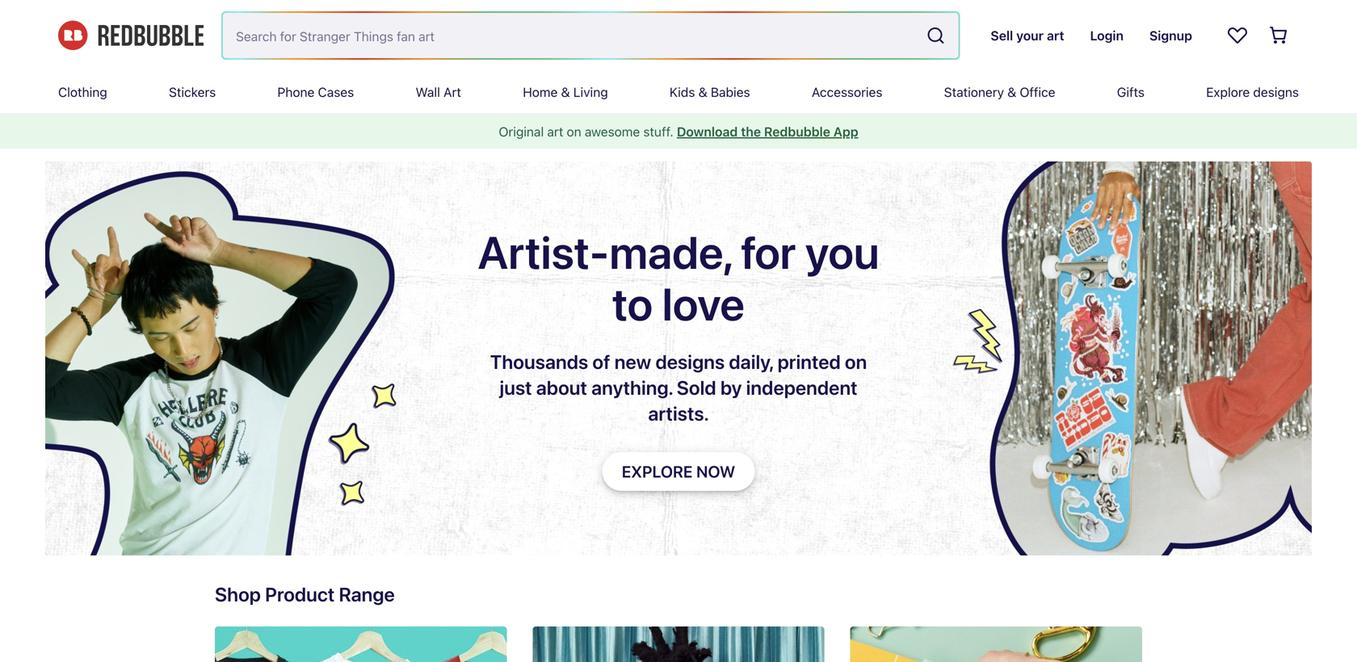 Task type: vqa. For each thing, say whether or not it's contained in the screenshot.
$23.80 to the left
no



Task type: describe. For each thing, give the bounding box(es) containing it.
range
[[339, 583, 395, 606]]

& for kids
[[698, 84, 707, 100]]

on inside thousands of new designs daily, printed on just about anything. sold by independent artists.
[[845, 351, 867, 373]]

love
[[662, 277, 745, 330]]

to
[[612, 277, 653, 330]]

phone
[[277, 84, 315, 100]]

shop product range
[[215, 583, 395, 606]]

shop posters image
[[533, 627, 824, 662]]

designs inside thousands of new designs daily, printed on just about anything. sold by independent artists.
[[655, 351, 725, 373]]

artists.
[[648, 402, 709, 425]]

home & living
[[523, 84, 608, 100]]

redbubble logo image
[[58, 21, 204, 50]]

office
[[1020, 84, 1055, 100]]

wall art
[[416, 84, 461, 100]]

Search term search field
[[223, 13, 920, 58]]

art
[[547, 124, 563, 139]]

art
[[443, 84, 461, 100]]

redbubble
[[764, 124, 830, 139]]

just
[[500, 376, 532, 399]]

thousands of new designs daily, printed on just about anything. sold by independent artists.
[[490, 351, 867, 425]]

home
[[523, 84, 558, 100]]

download
[[677, 124, 738, 139]]

shop
[[215, 583, 261, 606]]

shop t-shirts image
[[215, 627, 507, 662]]

kids & babies link
[[670, 71, 750, 113]]

0 vertical spatial on
[[567, 124, 581, 139]]

you
[[805, 225, 879, 279]]

kids
[[670, 84, 695, 100]]

gifts
[[1117, 84, 1145, 100]]

new
[[614, 351, 651, 373]]

explore designs link
[[1206, 71, 1299, 113]]

stationery
[[944, 84, 1004, 100]]

download the redbubble app link
[[677, 124, 858, 139]]

stickers link
[[169, 71, 216, 113]]

gifts link
[[1117, 71, 1145, 113]]

the
[[741, 124, 761, 139]]

phone cases
[[277, 84, 354, 100]]

independent
[[746, 376, 857, 399]]

anything.
[[591, 376, 673, 399]]

shop stickers image
[[850, 627, 1142, 662]]

babies
[[711, 84, 750, 100]]

about
[[536, 376, 587, 399]]

& for stationery
[[1007, 84, 1016, 100]]

stickers
[[169, 84, 216, 100]]

app
[[833, 124, 858, 139]]

& for home
[[561, 84, 570, 100]]

stationery & office
[[944, 84, 1055, 100]]

for
[[741, 225, 796, 279]]

original art on awesome stuff. download the redbubble app
[[499, 124, 858, 139]]



Task type: locate. For each thing, give the bounding box(es) containing it.
stationery & office link
[[944, 71, 1055, 113]]

&
[[561, 84, 570, 100], [698, 84, 707, 100], [1007, 84, 1016, 100]]

on
[[567, 124, 581, 139], [845, 351, 867, 373]]

sold
[[677, 376, 716, 399]]

artist-
[[478, 225, 609, 279]]

designs
[[1253, 84, 1299, 100], [655, 351, 725, 373]]

0 horizontal spatial on
[[567, 124, 581, 139]]

None field
[[223, 13, 958, 58]]

1 horizontal spatial designs
[[1253, 84, 1299, 100]]

3 & from the left
[[1007, 84, 1016, 100]]

0 horizontal spatial &
[[561, 84, 570, 100]]

explore designs
[[1206, 84, 1299, 100]]

explore
[[1206, 84, 1250, 100]]

2 horizontal spatial &
[[1007, 84, 1016, 100]]

& right kids in the top of the page
[[698, 84, 707, 100]]

0 horizontal spatial designs
[[655, 351, 725, 373]]

cases
[[318, 84, 354, 100]]

designs right explore
[[1253, 84, 1299, 100]]

made,
[[609, 225, 732, 279]]

phone cases link
[[277, 71, 354, 113]]

on right "printed"
[[845, 351, 867, 373]]

awesome
[[585, 124, 640, 139]]

printed
[[778, 351, 841, 373]]

original
[[499, 124, 544, 139]]

menu bar containing clothing
[[58, 71, 1299, 113]]

accessories link
[[812, 71, 882, 113]]

stuff.
[[643, 124, 673, 139]]

daily,
[[729, 351, 773, 373]]

1 & from the left
[[561, 84, 570, 100]]

kids & babies
[[670, 84, 750, 100]]

wall
[[416, 84, 440, 100]]

1 horizontal spatial on
[[845, 351, 867, 373]]

wall art link
[[416, 71, 461, 113]]

artist-made, for you to love
[[478, 225, 879, 330]]

accessories
[[812, 84, 882, 100]]

1 vertical spatial designs
[[655, 351, 725, 373]]

thousands
[[490, 351, 588, 373]]

on right art
[[567, 124, 581, 139]]

0 vertical spatial designs
[[1253, 84, 1299, 100]]

1 horizontal spatial &
[[698, 84, 707, 100]]

clothing
[[58, 84, 107, 100]]

designs up sold
[[655, 351, 725, 373]]

product
[[265, 583, 335, 606]]

2 & from the left
[[698, 84, 707, 100]]

home & living link
[[523, 71, 608, 113]]

living
[[573, 84, 608, 100]]

by
[[720, 376, 742, 399]]

& left office
[[1007, 84, 1016, 100]]

menu bar
[[58, 71, 1299, 113]]

designs inside "link"
[[1253, 84, 1299, 100]]

of
[[592, 351, 610, 373]]

1 vertical spatial on
[[845, 351, 867, 373]]

& left living
[[561, 84, 570, 100]]

clothing link
[[58, 71, 107, 113]]



